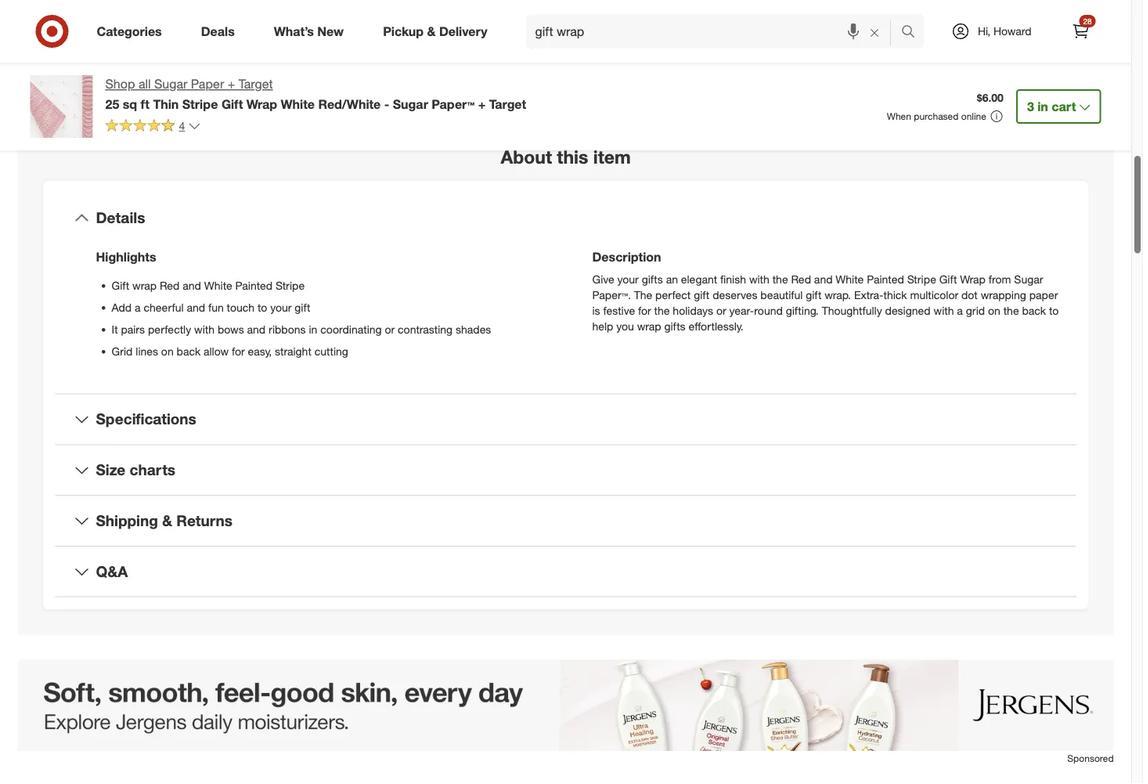 Task type: locate. For each thing, give the bounding box(es) containing it.
1 vertical spatial wrap
[[961, 272, 986, 286]]

paper™.
[[593, 288, 631, 302]]

0 vertical spatial -
[[141, 11, 145, 23]]

it pairs perfectly with bows and ribbons in coordinating or contrasting shades
[[112, 322, 491, 336]]

or left contrasting
[[385, 322, 395, 336]]

stripe up ribbons
[[276, 279, 305, 292]]

shipping
[[96, 512, 158, 530]]

0 vertical spatial on
[[989, 304, 1001, 317]]

perfectly
[[148, 322, 191, 336]]

give
[[593, 272, 615, 286]]

2 horizontal spatial sugar
[[1015, 272, 1044, 286]]

0 vertical spatial sugar
[[154, 76, 188, 92]]

0 horizontal spatial your
[[270, 301, 292, 314]]

advertisement region
[[585, 19, 1102, 78], [18, 660, 1114, 752]]

wrap right you
[[637, 319, 662, 333]]

hi,
[[978, 24, 991, 38]]

0 horizontal spatial wrap
[[247, 96, 277, 112]]

1 vertical spatial back
[[177, 344, 201, 358]]

0 horizontal spatial back
[[177, 344, 201, 358]]

0 horizontal spatial with
[[194, 322, 215, 336]]

a right add
[[135, 301, 141, 314]]

search
[[895, 25, 932, 40]]

or up effortlessly. on the right top
[[717, 304, 727, 317]]

painted up touch
[[235, 279, 273, 292]]

0 vertical spatial your
[[618, 272, 639, 286]]

0 vertical spatial &
[[427, 24, 436, 39]]

0 horizontal spatial sugar
[[154, 76, 188, 92]]

from
[[989, 272, 1012, 286]]

cart
[[1052, 99, 1077, 114]]

in right ribbons
[[309, 322, 318, 336]]

and up deals
[[197, 11, 212, 23]]

and inside description give your gifts an elegant finish with the red and white painted stripe gift wrap from sugar paper™. the perfect gift deserves beautiful gift wrap. extra-thick multicolor dot wrapping paper is festive for the holidays or year-round gifting. thoughtfully designed with a grid on the back to help you wrap gifts effortlessly.
[[815, 272, 833, 286]]

& left returns
[[162, 512, 172, 530]]

taylor
[[55, 11, 82, 23]]

stripe up multicolor
[[908, 272, 937, 286]]

painted up thick
[[867, 272, 905, 286]]

sugar up thin
[[154, 76, 188, 92]]

the
[[773, 272, 789, 286], [655, 304, 670, 317], [1004, 304, 1020, 317]]

0 vertical spatial in
[[1038, 99, 1049, 114]]

wrap inside description give your gifts an elegant finish with the red and white painted stripe gift wrap from sugar paper™. the perfect gift deserves beautiful gift wrap. extra-thick multicolor dot wrapping paper is festive for the holidays or year-round gifting. thoughtfully designed with a grid on the back to help you wrap gifts effortlessly.
[[637, 319, 662, 333]]

1 vertical spatial -
[[384, 96, 390, 112]]

classic
[[215, 11, 244, 23]]

1 vertical spatial on
[[161, 344, 174, 358]]

1 vertical spatial for
[[232, 344, 245, 358]]

sugar inside description give your gifts an elegant finish with the red and white painted stripe gift wrap from sugar paper™. the perfect gift deserves beautiful gift wrap. extra-thick multicolor dot wrapping paper is festive for the holidays or year-round gifting. thoughtfully designed with a grid on the back to help you wrap gifts effortlessly.
[[1015, 272, 1044, 286]]

2 horizontal spatial the
[[1004, 304, 1020, 317]]

3 in cart for 25 sq ft thin stripe gift wrap white red/white - sugar paper™ + target element
[[1028, 99, 1077, 114]]

with right finish
[[750, 272, 770, 286]]

highlights
[[96, 250, 156, 265]]

pairs
[[121, 322, 145, 336]]

for left easy,
[[232, 344, 245, 358]]

gifts down holidays
[[665, 319, 686, 333]]

2 vertical spatial sugar
[[1015, 272, 1044, 286]]

1 vertical spatial +
[[478, 96, 486, 112]]

1 horizontal spatial wrap
[[961, 272, 986, 286]]

3 in cart
[[1028, 99, 1077, 114]]

the down perfect
[[655, 304, 670, 317]]

0 horizontal spatial a
[[135, 301, 141, 314]]

& inside pickup & delivery link
[[427, 24, 436, 39]]

0 vertical spatial for
[[639, 304, 652, 317]]

print! up categories
[[117, 11, 139, 23]]

gifts
[[642, 272, 663, 286], [665, 319, 686, 333]]

on
[[989, 304, 1001, 317], [161, 344, 174, 358]]

sugar left paper™
[[393, 96, 428, 112]]

0 horizontal spatial wrap
[[132, 279, 157, 292]]

+ right paper
[[228, 76, 235, 92]]

0 vertical spatial print!
[[117, 11, 139, 23]]

sponsored inside region
[[1068, 753, 1114, 764]]

1 horizontal spatial on
[[989, 304, 1001, 317]]

0 vertical spatial wrap
[[247, 96, 277, 112]]

and up wrap. on the right top
[[815, 272, 833, 286]]

is
[[593, 304, 601, 317]]

3
[[1028, 99, 1035, 114]]

gifting.
[[786, 304, 819, 317]]

to down paper
[[1050, 304, 1059, 317]]

red up beautiful
[[792, 272, 812, 286]]

1 horizontal spatial with
[[750, 272, 770, 286]]

print! down taylor
[[55, 24, 77, 36]]

gift up multicolor
[[940, 272, 958, 286]]

holidays
[[673, 304, 714, 317]]

1 horizontal spatial back
[[1023, 304, 1047, 317]]

image gallery element
[[30, 0, 547, 108]]

high
[[79, 24, 99, 36]]

gift
[[222, 96, 243, 112], [940, 272, 958, 286], [112, 279, 129, 292]]

1 vertical spatial with
[[934, 304, 955, 317]]

1 horizontal spatial for
[[639, 304, 652, 317]]

gift up gifting.
[[806, 288, 822, 302]]

1 horizontal spatial &
[[427, 24, 436, 39]]

gift inside shop all sugar paper + target 25 sq ft thin stripe gift wrap white red/white - sugar paper™ + target
[[222, 96, 243, 112]]

the down wrapping
[[1004, 304, 1020, 317]]

0 horizontal spatial gift
[[295, 301, 311, 314]]

1 horizontal spatial or
[[717, 304, 727, 317]]

painted
[[867, 272, 905, 286], [235, 279, 273, 292]]

1 horizontal spatial to
[[1050, 304, 1059, 317]]

add
[[112, 301, 132, 314]]

1 horizontal spatial gifts
[[665, 319, 686, 333]]

when
[[888, 110, 912, 122]]

1 horizontal spatial wrap
[[637, 319, 662, 333]]

size
[[96, 461, 126, 479]]

grid
[[967, 304, 986, 317]]

for down the
[[639, 304, 652, 317]]

thoughtfully
[[822, 304, 883, 317]]

pickup & delivery link
[[370, 14, 507, 49]]

sugar up paper
[[1015, 272, 1044, 286]]

1 horizontal spatial gift
[[222, 96, 243, 112]]

back down paper
[[1023, 304, 1047, 317]]

0 horizontal spatial painted
[[235, 279, 273, 292]]

for
[[639, 304, 652, 317], [232, 344, 245, 358]]

sugar
[[154, 76, 188, 92], [393, 96, 428, 112], [1015, 272, 1044, 286]]

year-
[[730, 304, 755, 317]]

0 vertical spatial back
[[1023, 304, 1047, 317]]

2 horizontal spatial gift
[[940, 272, 958, 286]]

1 horizontal spatial -
[[384, 96, 390, 112]]

2 horizontal spatial stripe
[[908, 272, 937, 286]]

1 vertical spatial target
[[489, 96, 527, 112]]

and up add a cheerful and fun touch to your gift
[[183, 279, 201, 292]]

0 vertical spatial +
[[228, 76, 235, 92]]

- right red/white
[[384, 96, 390, 112]]

stripe down paper
[[182, 96, 218, 112]]

gift
[[694, 288, 710, 302], [806, 288, 822, 302], [295, 301, 311, 314]]

when purchased online
[[888, 110, 987, 122]]

white
[[281, 96, 315, 112], [836, 272, 864, 286], [204, 279, 232, 292]]

deals link
[[188, 14, 254, 49]]

gifts up the
[[642, 272, 663, 286]]

- left super
[[141, 11, 145, 23]]

back inside description give your gifts an elegant finish with the red and white painted stripe gift wrap from sugar paper™. the perfect gift deserves beautiful gift wrap. extra-thick multicolor dot wrapping paper is festive for the holidays or year-round gifting. thoughtfully designed with a grid on the back to help you wrap gifts effortlessly.
[[1023, 304, 1047, 317]]

contrasting
[[398, 322, 453, 336]]

1 horizontal spatial red
[[792, 272, 812, 286]]

with down add a cheerful and fun touch to your gift
[[194, 322, 215, 336]]

2 vertical spatial with
[[194, 322, 215, 336]]

your up ribbons
[[270, 301, 292, 314]]

0 horizontal spatial red
[[160, 279, 180, 292]]

round
[[755, 304, 783, 317]]

back left allow
[[177, 344, 201, 358]]

0 horizontal spatial +
[[228, 76, 235, 92]]

0 horizontal spatial in
[[309, 322, 318, 336]]

1 horizontal spatial white
[[281, 96, 315, 112]]

in
[[1038, 99, 1049, 114], [309, 322, 318, 336]]

0 horizontal spatial &
[[162, 512, 172, 530]]

28
[[1084, 16, 1093, 26]]

in right 3
[[1038, 99, 1049, 114]]

+
[[228, 76, 235, 92], [478, 96, 486, 112]]

categories
[[97, 24, 162, 39]]

& inside shipping & returns dropdown button
[[162, 512, 172, 530]]

the up beautiful
[[773, 272, 789, 286]]

gift down paper
[[222, 96, 243, 112]]

super
[[148, 11, 173, 23]]

1 horizontal spatial a
[[958, 304, 964, 317]]

a inside description give your gifts an elegant finish with the red and white painted stripe gift wrap from sugar paper™. the perfect gift deserves beautiful gift wrap. extra-thick multicolor dot wrapping paper is festive for the holidays or year-round gifting. thoughtfully designed with a grid on the back to help you wrap gifts effortlessly.
[[958, 304, 964, 317]]

0 vertical spatial sponsored
[[1056, 80, 1102, 92]]

print!
[[117, 11, 139, 23], [55, 24, 77, 36]]

sponsored for top advertisement region
[[1056, 80, 1102, 92]]

0 horizontal spatial -
[[141, 11, 145, 23]]

help
[[593, 319, 614, 333]]

grid
[[112, 344, 133, 358]]

0 vertical spatial target
[[239, 76, 273, 92]]

extra-
[[855, 288, 884, 302]]

0 vertical spatial wrap
[[132, 279, 157, 292]]

to right touch
[[258, 301, 267, 314]]

0 horizontal spatial or
[[385, 322, 395, 336]]

bows
[[218, 322, 244, 336]]

dot
[[962, 288, 978, 302]]

painted inside description give your gifts an elegant finish with the red and white painted stripe gift wrap from sugar paper™. the perfect gift deserves beautiful gift wrap. extra-thick multicolor dot wrapping paper is festive for the holidays or year-round gifting. thoughtfully designed with a grid on the back to help you wrap gifts effortlessly.
[[867, 272, 905, 286]]

0 vertical spatial or
[[717, 304, 727, 317]]

red
[[792, 272, 812, 286], [160, 279, 180, 292]]

designed
[[886, 304, 931, 317]]

1 horizontal spatial painted
[[867, 272, 905, 286]]

1 vertical spatial sponsored
[[1068, 753, 1114, 764]]

categories link
[[83, 14, 182, 49]]

show more images
[[235, 83, 343, 98]]

classic print! - super cute and classic print! high quality.
[[55, 11, 244, 36]]

wrap up 'cheerful' at the top of page
[[132, 279, 157, 292]]

1 vertical spatial &
[[162, 512, 172, 530]]

and
[[197, 11, 212, 23], [815, 272, 833, 286], [183, 279, 201, 292], [187, 301, 205, 314], [247, 322, 266, 336]]

gift down elegant
[[694, 288, 710, 302]]

gift up it pairs perfectly with bows and ribbons in coordinating or contrasting shades
[[295, 301, 311, 314]]

what's new link
[[261, 14, 364, 49]]

wrap
[[247, 96, 277, 112], [961, 272, 986, 286]]

1 vertical spatial wrap
[[637, 319, 662, 333]]

to
[[258, 301, 267, 314], [1050, 304, 1059, 317]]

on down wrapping
[[989, 304, 1001, 317]]

0 vertical spatial advertisement region
[[585, 19, 1102, 78]]

2 horizontal spatial with
[[934, 304, 955, 317]]

on right lines at the left top of the page
[[161, 344, 174, 358]]

1 vertical spatial print!
[[55, 24, 77, 36]]

thick
[[884, 288, 908, 302]]

with down multicolor
[[934, 304, 955, 317]]

& right pickup at the left of page
[[427, 24, 436, 39]]

+ right paper™
[[478, 96, 486, 112]]

a left grid
[[958, 304, 964, 317]]

0 horizontal spatial gifts
[[642, 272, 663, 286]]

2 horizontal spatial white
[[836, 272, 864, 286]]

your up the
[[618, 272, 639, 286]]

1 horizontal spatial sugar
[[393, 96, 428, 112]]

red/white
[[318, 96, 381, 112]]

shipping & returns button
[[55, 496, 1077, 546]]

red up 'cheerful' at the top of page
[[160, 279, 180, 292]]

$6.00
[[978, 91, 1004, 105]]

with
[[750, 272, 770, 286], [934, 304, 955, 317], [194, 322, 215, 336]]

straight
[[275, 344, 312, 358]]

a
[[135, 301, 141, 314], [958, 304, 964, 317]]

gift up add
[[112, 279, 129, 292]]

specifications
[[96, 410, 196, 428]]

stripe
[[182, 96, 218, 112], [908, 272, 937, 286], [276, 279, 305, 292]]

1 horizontal spatial your
[[618, 272, 639, 286]]

0 horizontal spatial stripe
[[182, 96, 218, 112]]



Task type: describe. For each thing, give the bounding box(es) containing it.
1 vertical spatial advertisement region
[[18, 660, 1114, 752]]

pickup & delivery
[[383, 24, 488, 39]]

ribbons
[[269, 322, 306, 336]]

& for pickup
[[427, 24, 436, 39]]

for inside description give your gifts an elegant finish with the red and white painted stripe gift wrap from sugar paper™. the perfect gift deserves beautiful gift wrap. extra-thick multicolor dot wrapping paper is festive for the holidays or year-round gifting. thoughtfully designed with a grid on the back to help you wrap gifts effortlessly.
[[639, 304, 652, 317]]

quality.
[[102, 24, 130, 36]]

sq
[[123, 96, 137, 112]]

show
[[235, 83, 266, 98]]

on inside description give your gifts an elegant finish with the red and white painted stripe gift wrap from sugar paper™. the perfect gift deserves beautiful gift wrap. extra-thick multicolor dot wrapping paper is festive for the holidays or year-round gifting. thoughtfully designed with a grid on the back to help you wrap gifts effortlessly.
[[989, 304, 1001, 317]]

0 horizontal spatial white
[[204, 279, 232, 292]]

4
[[179, 119, 185, 133]]

finish
[[721, 272, 747, 286]]

your inside description give your gifts an elegant finish with the red and white painted stripe gift wrap from sugar paper™. the perfect gift deserves beautiful gift wrap. extra-thick multicolor dot wrapping paper is festive for the holidays or year-round gifting. thoughtfully designed with a grid on the back to help you wrap gifts effortlessly.
[[618, 272, 639, 286]]

white inside description give your gifts an elegant finish with the red and white painted stripe gift wrap from sugar paper™. the perfect gift deserves beautiful gift wrap. extra-thick multicolor dot wrapping paper is festive for the holidays or year-round gifting. thoughtfully designed with a grid on the back to help you wrap gifts effortlessly.
[[836, 272, 864, 286]]

1 horizontal spatial in
[[1038, 99, 1049, 114]]

shades
[[456, 322, 491, 336]]

festive
[[604, 304, 635, 317]]

delivery
[[439, 24, 488, 39]]

paper
[[1030, 288, 1059, 302]]

it
[[112, 322, 118, 336]]

shop
[[105, 76, 135, 92]]

elegant
[[681, 272, 718, 286]]

wrap.
[[825, 288, 852, 302]]

specifications button
[[55, 395, 1077, 445]]

wrap inside shop all sugar paper + target 25 sq ft thin stripe gift wrap white red/white - sugar paper™ + target
[[247, 96, 277, 112]]

wrapping
[[981, 288, 1027, 302]]

0 vertical spatial gifts
[[642, 272, 663, 286]]

1 vertical spatial your
[[270, 301, 292, 314]]

show more images button
[[225, 74, 353, 108]]

cutting
[[315, 344, 349, 358]]

size charts button
[[55, 445, 1077, 495]]

1 horizontal spatial +
[[478, 96, 486, 112]]

pickup
[[383, 24, 424, 39]]

1 vertical spatial sugar
[[393, 96, 428, 112]]

What can we help you find? suggestions appear below search field
[[526, 14, 906, 49]]

q&a button
[[55, 547, 1077, 597]]

1 horizontal spatial stripe
[[276, 279, 305, 292]]

shipping & returns
[[96, 512, 233, 530]]

1 horizontal spatial print!
[[117, 11, 139, 23]]

to inside description give your gifts an elegant finish with the red and white painted stripe gift wrap from sugar paper™. the perfect gift deserves beautiful gift wrap. extra-thick multicolor dot wrapping paper is festive for the holidays or year-round gifting. thoughtfully designed with a grid on the back to help you wrap gifts effortlessly.
[[1050, 304, 1059, 317]]

0 vertical spatial with
[[750, 272, 770, 286]]

- inside shop all sugar paper + target 25 sq ft thin stripe gift wrap white red/white - sugar paper™ + target
[[384, 96, 390, 112]]

0 horizontal spatial print!
[[55, 24, 77, 36]]

add a cheerful and fun touch to your gift
[[112, 301, 311, 314]]

1 vertical spatial gifts
[[665, 319, 686, 333]]

wrap inside description give your gifts an elegant finish with the red and white painted stripe gift wrap from sugar paper™. the perfect gift deserves beautiful gift wrap. extra-thick multicolor dot wrapping paper is festive for the holidays or year-round gifting. thoughtfully designed with a grid on the back to help you wrap gifts effortlessly.
[[961, 272, 986, 286]]

1 horizontal spatial target
[[489, 96, 527, 112]]

stripe inside description give your gifts an elegant finish with the red and white painted stripe gift wrap from sugar paper™. the perfect gift deserves beautiful gift wrap. extra-thick multicolor dot wrapping paper is festive for the holidays or year-round gifting. thoughtfully designed with a grid on the back to help you wrap gifts effortlessly.
[[908, 272, 937, 286]]

deals
[[201, 24, 235, 39]]

sponsored region
[[18, 660, 1114, 783]]

paper
[[191, 76, 224, 92]]

25
[[105, 96, 119, 112]]

- inside the classic print! - super cute and classic print! high quality.
[[141, 11, 145, 23]]

sponsored for advertisement region to the bottom
[[1068, 753, 1114, 764]]

the
[[634, 288, 653, 302]]

0 horizontal spatial to
[[258, 301, 267, 314]]

stripe inside shop all sugar paper + target 25 sq ft thin stripe gift wrap white red/white - sugar paper™ + target
[[182, 96, 218, 112]]

description
[[593, 250, 662, 265]]

size charts
[[96, 461, 176, 479]]

search button
[[895, 14, 932, 52]]

this
[[557, 146, 589, 168]]

0 horizontal spatial for
[[232, 344, 245, 358]]

description give your gifts an elegant finish with the red and white painted stripe gift wrap from sugar paper™. the perfect gift deserves beautiful gift wrap. extra-thick multicolor dot wrapping paper is festive for the holidays or year-round gifting. thoughtfully designed with a grid on the back to help you wrap gifts effortlessly.
[[593, 250, 1059, 333]]

image of 25 sq ft thin stripe gift wrap white red/white - sugar paper™ + target image
[[30, 75, 93, 138]]

1 vertical spatial or
[[385, 322, 395, 336]]

paper™
[[432, 96, 475, 112]]

cute
[[176, 11, 194, 23]]

classic
[[84, 11, 115, 23]]

ft
[[141, 96, 150, 112]]

howard
[[994, 24, 1032, 38]]

white inside shop all sugar paper + target 25 sq ft thin stripe gift wrap white red/white - sugar paper™ + target
[[281, 96, 315, 112]]

1 horizontal spatial the
[[773, 272, 789, 286]]

about this item
[[501, 146, 631, 168]]

1 horizontal spatial gift
[[694, 288, 710, 302]]

hi, howard
[[978, 24, 1032, 38]]

grid lines on back allow for easy, straight cutting
[[112, 344, 349, 358]]

shop all sugar paper + target 25 sq ft thin stripe gift wrap white red/white - sugar paper™ + target
[[105, 76, 527, 112]]

or inside description give your gifts an elegant finish with the red and white painted stripe gift wrap from sugar paper™. the perfect gift deserves beautiful gift wrap. extra-thick multicolor dot wrapping paper is festive for the holidays or year-round gifting. thoughtfully designed with a grid on the back to help you wrap gifts effortlessly.
[[717, 304, 727, 317]]

red inside description give your gifts an elegant finish with the red and white painted stripe gift wrap from sugar paper™. the perfect gift deserves beautiful gift wrap. extra-thick multicolor dot wrapping paper is festive for the holidays or year-round gifting. thoughtfully designed with a grid on the back to help you wrap gifts effortlessly.
[[792, 272, 812, 286]]

28 link
[[1064, 14, 1099, 49]]

0 horizontal spatial gift
[[112, 279, 129, 292]]

and up easy,
[[247, 322, 266, 336]]

what's new
[[274, 24, 344, 39]]

gift wrap red and white painted stripe
[[112, 279, 305, 292]]

gift inside description give your gifts an elegant finish with the red and white painted stripe gift wrap from sugar paper™. the perfect gift deserves beautiful gift wrap. extra-thick multicolor dot wrapping paper is festive for the holidays or year-round gifting. thoughtfully designed with a grid on the back to help you wrap gifts effortlessly.
[[940, 272, 958, 286]]

cheerful
[[144, 301, 184, 314]]

easy,
[[248, 344, 272, 358]]

you
[[617, 319, 634, 333]]

4 link
[[105, 118, 201, 136]]

0 horizontal spatial the
[[655, 304, 670, 317]]

item
[[594, 146, 631, 168]]

0 horizontal spatial target
[[239, 76, 273, 92]]

& for shipping
[[162, 512, 172, 530]]

photo from taylor, 4 of 6 image
[[30, 0, 282, 61]]

multicolor
[[911, 288, 959, 302]]

q&a
[[96, 562, 128, 580]]

1 vertical spatial in
[[309, 322, 318, 336]]

and inside the classic print! - super cute and classic print! high quality.
[[197, 11, 212, 23]]

details button
[[55, 193, 1077, 243]]

and left fun
[[187, 301, 205, 314]]

2 horizontal spatial gift
[[806, 288, 822, 302]]

more
[[270, 83, 299, 98]]

returns
[[177, 512, 233, 530]]

fun
[[208, 301, 224, 314]]

all
[[139, 76, 151, 92]]

about
[[501, 146, 552, 168]]

0 horizontal spatial on
[[161, 344, 174, 358]]

coordinating
[[321, 322, 382, 336]]

an
[[666, 272, 678, 286]]

images
[[302, 83, 343, 98]]

purchased
[[915, 110, 959, 122]]

thin
[[153, 96, 179, 112]]

what's
[[274, 24, 314, 39]]

new
[[318, 24, 344, 39]]

effortlessly.
[[689, 319, 744, 333]]



Task type: vqa. For each thing, say whether or not it's contained in the screenshot.
to within the the Description Give your gifts an elegant finish with the Red and White Painted Stripe Gift Wrap from Sugar Paper™. The perfect gift deserves beautiful gift wrap. Extra-thick multicolor dot wrapping paper is festive for the holidays or year-round gifting. Thoughtfully designed with a grid on the back to help you wrap gifts effortlessly.
yes



